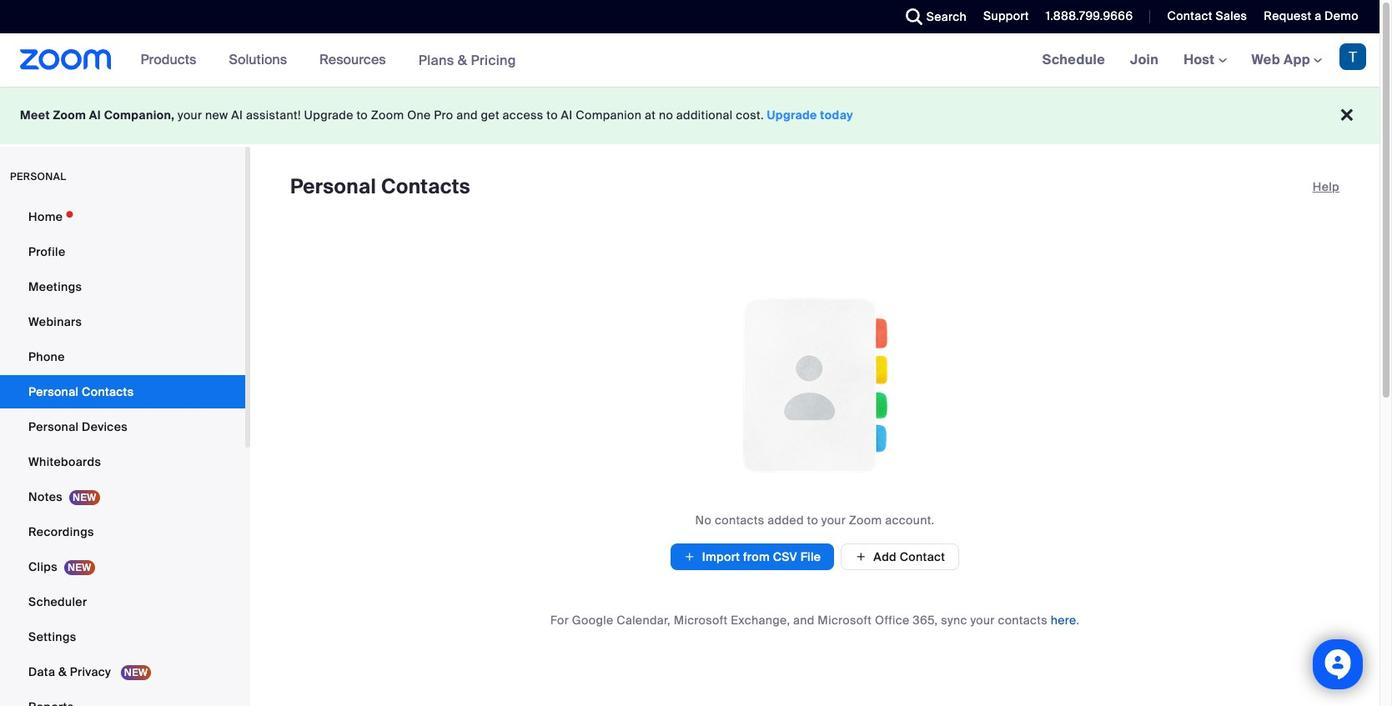 Task type: vqa. For each thing, say whether or not it's contained in the screenshot.
the bottommost MARKETPLACE
no



Task type: describe. For each thing, give the bounding box(es) containing it.
webinars
[[28, 315, 82, 330]]

.
[[1077, 613, 1080, 628]]

settings link
[[0, 621, 245, 654]]

for
[[550, 613, 569, 628]]

data & privacy link
[[0, 656, 245, 689]]

a
[[1315, 8, 1322, 23]]

pricing
[[471, 51, 516, 69]]

1.888.799.9666
[[1046, 8, 1133, 23]]

file
[[801, 550, 821, 565]]

contact inside button
[[900, 550, 946, 565]]

no
[[695, 513, 712, 528]]

meetings link
[[0, 270, 245, 304]]

0 vertical spatial personal contacts
[[290, 174, 471, 199]]

resources
[[320, 51, 386, 68]]

whiteboards link
[[0, 446, 245, 479]]

join
[[1131, 51, 1159, 68]]

add image for import
[[684, 549, 696, 566]]

request a demo
[[1264, 8, 1359, 23]]

help link
[[1313, 174, 1340, 200]]

product information navigation
[[128, 33, 529, 88]]

settings
[[28, 630, 76, 645]]

3 ai from the left
[[561, 108, 573, 123]]

recordings link
[[0, 516, 245, 549]]

add contact
[[874, 550, 946, 565]]

access
[[503, 108, 544, 123]]

notes link
[[0, 481, 245, 514]]

web
[[1252, 51, 1281, 68]]

products
[[141, 51, 196, 68]]

1 upgrade from the left
[[304, 108, 354, 123]]

personal menu menu
[[0, 200, 245, 707]]

meetings navigation
[[1030, 33, 1380, 88]]

2 horizontal spatial zoom
[[849, 513, 882, 528]]

personal for the 'personal contacts' link
[[28, 385, 79, 400]]

personal devices link
[[0, 411, 245, 444]]

data
[[28, 665, 55, 680]]

personal for personal devices "link"
[[28, 420, 79, 435]]

pro
[[434, 108, 453, 123]]

import
[[702, 550, 740, 565]]

meet zoom ai companion, footer
[[0, 87, 1380, 144]]

assistant!
[[246, 108, 301, 123]]

here
[[1051, 613, 1077, 628]]

meet
[[20, 108, 50, 123]]

added
[[768, 513, 804, 528]]

schedule
[[1043, 51, 1106, 68]]

no
[[659, 108, 673, 123]]

personal
[[10, 170, 66, 184]]

0 vertical spatial contacts
[[381, 174, 471, 199]]

solutions
[[229, 51, 287, 68]]

schedule link
[[1030, 33, 1118, 87]]

join link
[[1118, 33, 1172, 87]]

add image for add
[[855, 550, 867, 565]]

cost.
[[736, 108, 764, 123]]

2 upgrade from the left
[[767, 108, 817, 123]]

1 horizontal spatial to
[[547, 108, 558, 123]]

at
[[645, 108, 656, 123]]

personal contacts link
[[0, 375, 245, 409]]

calendar,
[[617, 613, 671, 628]]

host button
[[1184, 51, 1227, 68]]

banner containing products
[[0, 33, 1380, 88]]

2 horizontal spatial to
[[807, 513, 819, 528]]

office
[[875, 613, 910, 628]]

resources button
[[320, 33, 394, 87]]

import from csv file
[[702, 550, 821, 565]]

phone link
[[0, 340, 245, 374]]

new
[[205, 108, 228, 123]]

home
[[28, 209, 63, 224]]

search
[[927, 9, 967, 24]]

sync
[[941, 613, 968, 628]]

sales
[[1216, 8, 1248, 23]]

and inside the meet zoom ai companion, footer
[[457, 108, 478, 123]]

scheduler
[[28, 595, 87, 610]]

notes
[[28, 490, 63, 505]]

companion,
[[104, 108, 175, 123]]

upgrade today link
[[767, 108, 854, 123]]

1 horizontal spatial contacts
[[998, 613, 1048, 628]]

your for companion,
[[178, 108, 202, 123]]

plans & pricing
[[419, 51, 516, 69]]

contact sales
[[1168, 8, 1248, 23]]

demo
[[1325, 8, 1359, 23]]

devices
[[82, 420, 128, 435]]

support
[[984, 8, 1029, 23]]

meetings
[[28, 280, 82, 295]]

google
[[572, 613, 614, 628]]

app
[[1284, 51, 1311, 68]]

host
[[1184, 51, 1219, 68]]

2 microsoft from the left
[[818, 613, 872, 628]]



Task type: locate. For each thing, give the bounding box(es) containing it.
profile link
[[0, 235, 245, 269]]

personal contacts
[[290, 174, 471, 199], [28, 385, 134, 400]]

2 ai from the left
[[231, 108, 243, 123]]

add image inside import from csv file button
[[684, 549, 696, 566]]

phone
[[28, 350, 65, 365]]

1 horizontal spatial add image
[[855, 550, 867, 565]]

your right added at bottom right
[[822, 513, 846, 528]]

1 horizontal spatial ai
[[231, 108, 243, 123]]

additional
[[677, 108, 733, 123]]

contacts
[[381, 174, 471, 199], [82, 385, 134, 400]]

zoom logo image
[[20, 49, 111, 70]]

plans
[[419, 51, 454, 69]]

0 horizontal spatial zoom
[[53, 108, 86, 123]]

personal contacts down one
[[290, 174, 471, 199]]

to right the "access"
[[547, 108, 558, 123]]

add image
[[684, 549, 696, 566], [855, 550, 867, 565]]

account.
[[885, 513, 935, 528]]

0 horizontal spatial microsoft
[[674, 613, 728, 628]]

0 horizontal spatial &
[[58, 665, 67, 680]]

2 vertical spatial your
[[971, 613, 995, 628]]

upgrade right cost.
[[767, 108, 817, 123]]

0 horizontal spatial ai
[[89, 108, 101, 123]]

for google calendar, microsoft exchange, and microsoft office 365, sync your contacts here .
[[550, 613, 1080, 628]]

personal inside "link"
[[28, 420, 79, 435]]

clips
[[28, 560, 58, 575]]

privacy
[[70, 665, 111, 680]]

solutions button
[[229, 33, 295, 87]]

1 ai from the left
[[89, 108, 101, 123]]

personal
[[290, 174, 376, 199], [28, 385, 79, 400], [28, 420, 79, 435]]

1 horizontal spatial zoom
[[371, 108, 404, 123]]

profile
[[28, 244, 65, 259]]

plans & pricing link
[[419, 51, 516, 69], [419, 51, 516, 69]]

& inside product information navigation
[[458, 51, 468, 69]]

1.888.799.9666 button
[[1034, 0, 1138, 33], [1046, 8, 1133, 23]]

recordings
[[28, 525, 94, 540]]

365,
[[913, 613, 938, 628]]

0 vertical spatial your
[[178, 108, 202, 123]]

webinars link
[[0, 305, 245, 339]]

1 vertical spatial personal contacts
[[28, 385, 134, 400]]

1 horizontal spatial contact
[[1168, 8, 1213, 23]]

1 horizontal spatial &
[[458, 51, 468, 69]]

2 horizontal spatial your
[[971, 613, 995, 628]]

one
[[407, 108, 431, 123]]

zoom up add
[[849, 513, 882, 528]]

contacts left here
[[998, 613, 1048, 628]]

search button
[[893, 0, 971, 33]]

0 horizontal spatial and
[[457, 108, 478, 123]]

1 horizontal spatial upgrade
[[767, 108, 817, 123]]

to
[[357, 108, 368, 123], [547, 108, 558, 123], [807, 513, 819, 528]]

1 vertical spatial contacts
[[998, 613, 1048, 628]]

upgrade down product information navigation at top left
[[304, 108, 354, 123]]

from
[[743, 550, 770, 565]]

get
[[481, 108, 500, 123]]

zoom left one
[[371, 108, 404, 123]]

1 vertical spatial contacts
[[82, 385, 134, 400]]

web app
[[1252, 51, 1311, 68]]

& right plans
[[458, 51, 468, 69]]

personal contacts up personal devices
[[28, 385, 134, 400]]

meet zoom ai companion, your new ai assistant! upgrade to zoom one pro and get access to ai companion at no additional cost. upgrade today
[[20, 108, 854, 123]]

1 vertical spatial contact
[[900, 550, 946, 565]]

home link
[[0, 200, 245, 234]]

your left the new on the top of the page
[[178, 108, 202, 123]]

1 horizontal spatial microsoft
[[818, 613, 872, 628]]

add contact button
[[841, 544, 960, 571]]

& inside "personal menu" menu
[[58, 665, 67, 680]]

profile picture image
[[1340, 43, 1367, 70]]

ai left companion,
[[89, 108, 101, 123]]

microsoft
[[674, 613, 728, 628], [818, 613, 872, 628]]

help
[[1313, 179, 1340, 194]]

0 horizontal spatial add image
[[684, 549, 696, 566]]

1 horizontal spatial personal contacts
[[290, 174, 471, 199]]

personal contacts inside "personal menu" menu
[[28, 385, 134, 400]]

your
[[178, 108, 202, 123], [822, 513, 846, 528], [971, 613, 995, 628]]

0 horizontal spatial contacts
[[715, 513, 765, 528]]

0 vertical spatial and
[[457, 108, 478, 123]]

0 vertical spatial contact
[[1168, 8, 1213, 23]]

2 horizontal spatial ai
[[561, 108, 573, 123]]

to down resources dropdown button
[[357, 108, 368, 123]]

no contacts added to your zoom account.
[[695, 513, 935, 528]]

1 vertical spatial &
[[58, 665, 67, 680]]

request a demo link
[[1252, 0, 1380, 33], [1264, 8, 1359, 23]]

0 vertical spatial personal
[[290, 174, 376, 199]]

personal devices
[[28, 420, 128, 435]]

companion
[[576, 108, 642, 123]]

1 vertical spatial your
[[822, 513, 846, 528]]

add
[[874, 550, 897, 565]]

upgrade
[[304, 108, 354, 123], [767, 108, 817, 123]]

1 horizontal spatial your
[[822, 513, 846, 528]]

& for privacy
[[58, 665, 67, 680]]

& right data on the bottom left
[[58, 665, 67, 680]]

1 vertical spatial personal
[[28, 385, 79, 400]]

contact right add
[[900, 550, 946, 565]]

1 horizontal spatial contacts
[[381, 174, 471, 199]]

contacts down one
[[381, 174, 471, 199]]

0 horizontal spatial contacts
[[82, 385, 134, 400]]

0 horizontal spatial your
[[178, 108, 202, 123]]

banner
[[0, 33, 1380, 88]]

contacts inside "personal menu" menu
[[82, 385, 134, 400]]

data & privacy
[[28, 665, 114, 680]]

& for pricing
[[458, 51, 468, 69]]

1 vertical spatial and
[[793, 613, 815, 628]]

support link
[[971, 0, 1034, 33], [984, 8, 1029, 23]]

0 horizontal spatial personal contacts
[[28, 385, 134, 400]]

add image inside button
[[855, 550, 867, 565]]

contact
[[1168, 8, 1213, 23], [900, 550, 946, 565]]

contacts right no
[[715, 513, 765, 528]]

ai
[[89, 108, 101, 123], [231, 108, 243, 123], [561, 108, 573, 123]]

add image left import in the bottom right of the page
[[684, 549, 696, 566]]

1 horizontal spatial and
[[793, 613, 815, 628]]

web app button
[[1252, 51, 1322, 68]]

whiteboards
[[28, 455, 101, 470]]

ai left companion
[[561, 108, 573, 123]]

and right exchange,
[[793, 613, 815, 628]]

zoom
[[53, 108, 86, 123], [371, 108, 404, 123], [849, 513, 882, 528]]

0 horizontal spatial upgrade
[[304, 108, 354, 123]]

zoom right meet
[[53, 108, 86, 123]]

your for to
[[822, 513, 846, 528]]

0 horizontal spatial to
[[357, 108, 368, 123]]

contact left sales
[[1168, 8, 1213, 23]]

your inside the meet zoom ai companion, footer
[[178, 108, 202, 123]]

and
[[457, 108, 478, 123], [793, 613, 815, 628]]

csv
[[773, 550, 798, 565]]

import from csv file button
[[671, 544, 835, 571]]

your right sync
[[971, 613, 995, 628]]

today
[[820, 108, 854, 123]]

scheduler link
[[0, 586, 245, 619]]

here link
[[1051, 613, 1077, 628]]

contact sales link
[[1155, 0, 1252, 33], [1168, 8, 1248, 23]]

microsoft right calendar,
[[674, 613, 728, 628]]

add image left add
[[855, 550, 867, 565]]

0 vertical spatial contacts
[[715, 513, 765, 528]]

0 vertical spatial &
[[458, 51, 468, 69]]

clips link
[[0, 551, 245, 584]]

0 horizontal spatial contact
[[900, 550, 946, 565]]

microsoft left office
[[818, 613, 872, 628]]

exchange,
[[731, 613, 790, 628]]

2 vertical spatial personal
[[28, 420, 79, 435]]

to right added at bottom right
[[807, 513, 819, 528]]

contacts up devices
[[82, 385, 134, 400]]

ai right the new on the top of the page
[[231, 108, 243, 123]]

and left get on the left
[[457, 108, 478, 123]]

request
[[1264, 8, 1312, 23]]

products button
[[141, 33, 204, 87]]

1 microsoft from the left
[[674, 613, 728, 628]]



